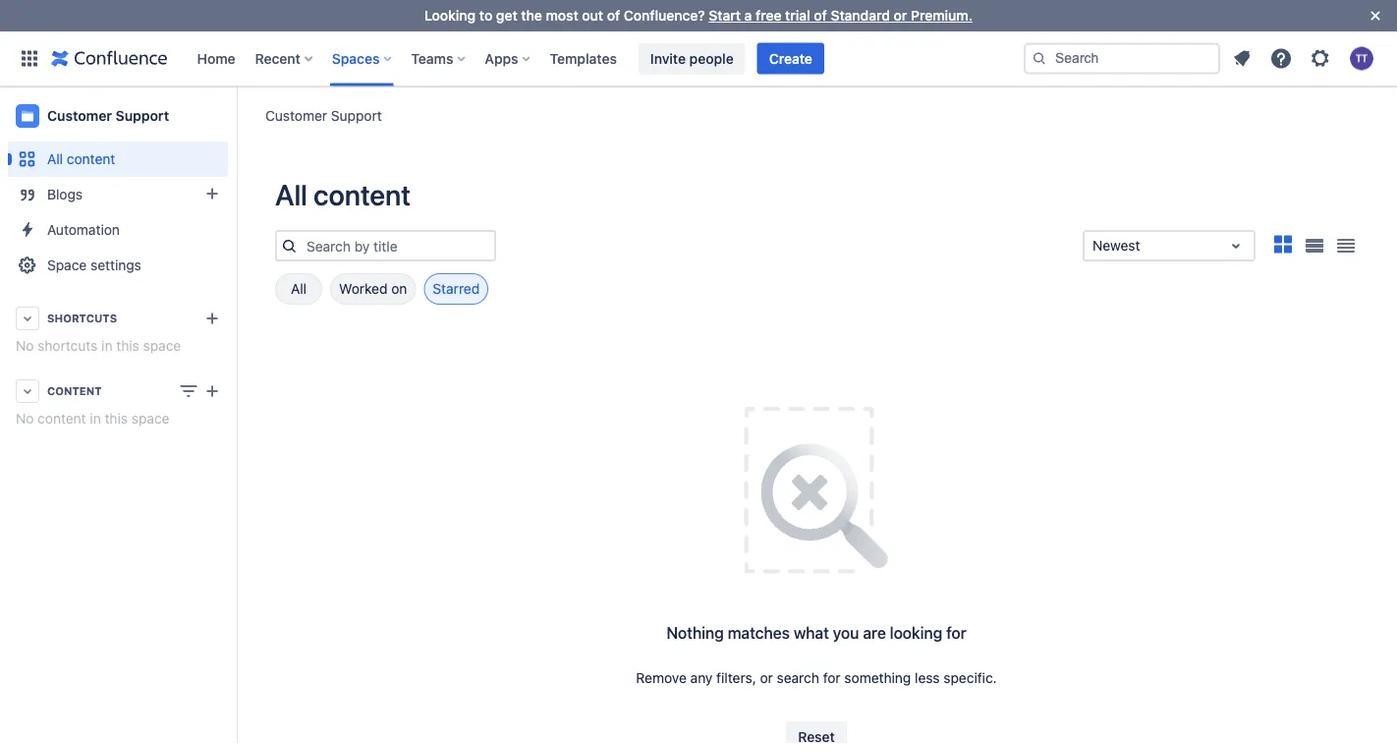 Task type: describe. For each thing, give the bounding box(es) containing it.
you
[[833, 624, 860, 642]]

notification icon image
[[1231, 47, 1254, 70]]

confluence?
[[624, 7, 705, 24]]

0 vertical spatial for
[[947, 624, 967, 642]]

1 horizontal spatial customer support link
[[265, 106, 382, 125]]

space settings
[[47, 257, 141, 273]]

in for content
[[90, 410, 101, 427]]

0 vertical spatial content
[[67, 151, 115, 167]]

add shortcut image
[[201, 307, 224, 330]]

invite
[[651, 50, 686, 66]]

shortcuts button
[[8, 301, 228, 336]]

2 vertical spatial content
[[37, 410, 86, 427]]

customer inside space element
[[47, 108, 112, 124]]

looking
[[890, 624, 943, 642]]

this for shortcuts
[[116, 338, 139, 354]]

search image
[[1032, 51, 1048, 66]]

settings
[[90, 257, 141, 273]]

recent
[[255, 50, 301, 66]]

standard
[[831, 7, 891, 24]]

spaces button
[[326, 43, 399, 74]]

teams button
[[405, 43, 473, 74]]

settings icon image
[[1309, 47, 1333, 70]]

create a blog image
[[201, 182, 224, 205]]

Search by title field
[[301, 232, 494, 259]]

premium.
[[911, 7, 973, 24]]

start a free trial of standard or premium. link
[[709, 7, 973, 24]]

less
[[915, 670, 940, 686]]

1 customer support from the left
[[265, 107, 382, 123]]

in for shortcuts
[[101, 338, 113, 354]]

start
[[709, 7, 741, 24]]

this for content
[[105, 410, 128, 427]]

all button
[[275, 273, 322, 305]]

remove any filters, or search for something less specific.
[[636, 670, 997, 686]]

cards image
[[1272, 232, 1295, 256]]

0 horizontal spatial customer support link
[[8, 96, 228, 136]]

templates
[[550, 50, 617, 66]]

worked
[[339, 281, 388, 297]]

space for no shortcuts in this space
[[143, 338, 181, 354]]

1 customer from the left
[[265, 107, 327, 123]]

a
[[745, 7, 752, 24]]

teams
[[411, 50, 454, 66]]

looking to get the most out of confluence? start a free trial of standard or premium.
[[425, 7, 973, 24]]

no for no content in this space
[[16, 410, 34, 427]]

no shortcuts in this space
[[16, 338, 181, 354]]

shortcuts
[[37, 338, 98, 354]]

create
[[769, 50, 813, 66]]

1 support from the left
[[331, 107, 382, 123]]

newest
[[1093, 237, 1141, 254]]

help icon image
[[1270, 47, 1294, 70]]

automation
[[47, 222, 120, 238]]

close image
[[1364, 4, 1388, 28]]

on
[[391, 281, 407, 297]]

home
[[197, 50, 235, 66]]

space for no content in this space
[[132, 410, 170, 427]]

all content link
[[8, 142, 228, 177]]

open image
[[1225, 234, 1248, 258]]

0 horizontal spatial for
[[823, 670, 841, 686]]

filters,
[[717, 670, 757, 686]]

home link
[[191, 43, 241, 74]]

no content in this space
[[16, 410, 170, 427]]

templates link
[[544, 43, 623, 74]]

nothing matches what you are looking for
[[667, 624, 967, 642]]

people
[[690, 50, 734, 66]]

all inside all content link
[[47, 151, 63, 167]]

shortcuts
[[47, 312, 117, 325]]

remove
[[636, 670, 687, 686]]



Task type: locate. For each thing, give the bounding box(es) containing it.
1 vertical spatial all content
[[275, 178, 411, 211]]

spaces
[[332, 50, 380, 66]]

content
[[47, 385, 102, 398]]

no for no shortcuts in this space
[[16, 338, 34, 354]]

all right create a blog icon in the left top of the page
[[275, 178, 308, 211]]

0 horizontal spatial customer support
[[47, 108, 169, 124]]

confluence image
[[51, 47, 168, 70], [51, 47, 168, 70]]

get
[[496, 7, 518, 24]]

1 vertical spatial all
[[275, 178, 308, 211]]

1 horizontal spatial for
[[947, 624, 967, 642]]

2 customer from the left
[[47, 108, 112, 124]]

nothing
[[667, 624, 724, 642]]

space settings link
[[8, 248, 228, 283]]

to
[[480, 7, 493, 24]]

list image
[[1306, 239, 1324, 252]]

change view image
[[177, 379, 201, 403]]

support inside space element
[[116, 108, 169, 124]]

None text field
[[1093, 236, 1097, 256]]

invite people button
[[639, 43, 746, 74]]

0 vertical spatial space
[[143, 338, 181, 354]]

Search field
[[1024, 43, 1221, 74]]

all
[[47, 151, 63, 167], [275, 178, 308, 211], [291, 281, 307, 297]]

of right the out
[[607, 7, 620, 24]]

banner containing home
[[0, 31, 1398, 86]]

0 horizontal spatial or
[[760, 670, 773, 686]]

1 horizontal spatial of
[[814, 7, 827, 24]]

for
[[947, 624, 967, 642], [823, 670, 841, 686]]

1 no from the top
[[16, 338, 34, 354]]

2 vertical spatial all
[[291, 281, 307, 297]]

customer support up all content link
[[47, 108, 169, 124]]

appswitcher icon image
[[18, 47, 41, 70]]

any
[[691, 670, 713, 686]]

2 no from the top
[[16, 410, 34, 427]]

content
[[67, 151, 115, 167], [314, 178, 411, 211], [37, 410, 86, 427]]

customer support link down the spaces
[[265, 106, 382, 125]]

in down content
[[90, 410, 101, 427]]

support up all content link
[[116, 108, 169, 124]]

no left shortcuts
[[16, 338, 34, 354]]

starred
[[433, 281, 480, 297]]

customer support link up all content link
[[8, 96, 228, 136]]

all up blogs
[[47, 151, 63, 167]]

automation link
[[8, 212, 228, 248]]

most
[[546, 7, 579, 24]]

in down shortcuts 'dropdown button'
[[101, 338, 113, 354]]

customer support
[[265, 107, 382, 123], [47, 108, 169, 124]]

are
[[863, 624, 886, 642]]

invite people
[[651, 50, 734, 66]]

support
[[331, 107, 382, 123], [116, 108, 169, 124]]

content up search by title "field"
[[314, 178, 411, 211]]

0 vertical spatial in
[[101, 338, 113, 354]]

customer support inside space element
[[47, 108, 169, 124]]

all inside all button
[[291, 281, 307, 297]]

worked on
[[339, 281, 407, 297]]

or right standard
[[894, 7, 908, 24]]

specific.
[[944, 670, 997, 686]]

all content up blogs
[[47, 151, 115, 167]]

of
[[607, 7, 620, 24], [814, 7, 827, 24]]

support down the spaces
[[331, 107, 382, 123]]

for right 'search'
[[823, 670, 841, 686]]

0 vertical spatial or
[[894, 7, 908, 24]]

0 horizontal spatial support
[[116, 108, 169, 124]]

worked on button
[[330, 273, 416, 305]]

customer support down the spaces
[[265, 107, 382, 123]]

your profile and preferences image
[[1351, 47, 1374, 70]]

this
[[116, 338, 139, 354], [105, 410, 128, 427]]

starred button
[[424, 273, 489, 305]]

0 vertical spatial this
[[116, 338, 139, 354]]

1 vertical spatial this
[[105, 410, 128, 427]]

collapse sidebar image
[[214, 96, 258, 136]]

1 horizontal spatial support
[[331, 107, 382, 123]]

content down content
[[37, 410, 86, 427]]

1 vertical spatial content
[[314, 178, 411, 211]]

1 horizontal spatial customer support
[[265, 107, 382, 123]]

1 of from the left
[[607, 7, 620, 24]]

0 horizontal spatial customer
[[47, 108, 112, 124]]

out
[[582, 7, 604, 24]]

this down content dropdown button
[[105, 410, 128, 427]]

0 vertical spatial no
[[16, 338, 34, 354]]

space
[[47, 257, 87, 273]]

apps button
[[479, 43, 538, 74]]

all left worked
[[291, 281, 307, 297]]

space down shortcuts 'dropdown button'
[[143, 338, 181, 354]]

content button
[[8, 374, 228, 409]]

all content
[[47, 151, 115, 167], [275, 178, 411, 211]]

or
[[894, 7, 908, 24], [760, 670, 773, 686]]

2 support from the left
[[116, 108, 169, 124]]

0 vertical spatial all content
[[47, 151, 115, 167]]

customer
[[265, 107, 327, 123], [47, 108, 112, 124]]

1 horizontal spatial all content
[[275, 178, 411, 211]]

search
[[777, 670, 820, 686]]

recent button
[[249, 43, 320, 74]]

create a page image
[[201, 379, 224, 403]]

create link
[[758, 43, 825, 74]]

1 vertical spatial in
[[90, 410, 101, 427]]

or right 'filters,'
[[760, 670, 773, 686]]

matches
[[728, 624, 790, 642]]

of right trial
[[814, 7, 827, 24]]

0 vertical spatial all
[[47, 151, 63, 167]]

customer support link
[[8, 96, 228, 136], [265, 106, 382, 125]]

global element
[[12, 31, 1020, 86]]

the
[[521, 7, 542, 24]]

customer up all content link
[[47, 108, 112, 124]]

1 vertical spatial space
[[132, 410, 170, 427]]

no
[[16, 338, 34, 354], [16, 410, 34, 427]]

1 vertical spatial for
[[823, 670, 841, 686]]

in
[[101, 338, 113, 354], [90, 410, 101, 427]]

1 vertical spatial no
[[16, 410, 34, 427]]

all content inside space element
[[47, 151, 115, 167]]

2 customer support from the left
[[47, 108, 169, 124]]

looking
[[425, 7, 476, 24]]

for right looking at the right of the page
[[947, 624, 967, 642]]

no down content dropdown button
[[16, 410, 34, 427]]

1 horizontal spatial customer
[[265, 107, 327, 123]]

trial
[[786, 7, 811, 24]]

compact list image
[[1335, 234, 1358, 258]]

1 horizontal spatial in
[[101, 338, 113, 354]]

2 of from the left
[[814, 7, 827, 24]]

0 horizontal spatial in
[[90, 410, 101, 427]]

apps
[[485, 50, 519, 66]]

this down shortcuts 'dropdown button'
[[116, 338, 139, 354]]

blogs link
[[8, 177, 228, 212]]

what
[[794, 624, 829, 642]]

1 horizontal spatial or
[[894, 7, 908, 24]]

space
[[143, 338, 181, 354], [132, 410, 170, 427]]

0 horizontal spatial of
[[607, 7, 620, 24]]

all content up search by title "field"
[[275, 178, 411, 211]]

0 horizontal spatial all content
[[47, 151, 115, 167]]

space element
[[0, 86, 236, 743]]

banner
[[0, 31, 1398, 86]]

space down content dropdown button
[[132, 410, 170, 427]]

1 vertical spatial or
[[760, 670, 773, 686]]

free
[[756, 7, 782, 24]]

content up blogs
[[67, 151, 115, 167]]

blogs
[[47, 186, 83, 202]]

customer down recent dropdown button on the left of the page
[[265, 107, 327, 123]]

something
[[845, 670, 911, 686]]



Task type: vqa. For each thing, say whether or not it's contained in the screenshot.
Workflows link
no



